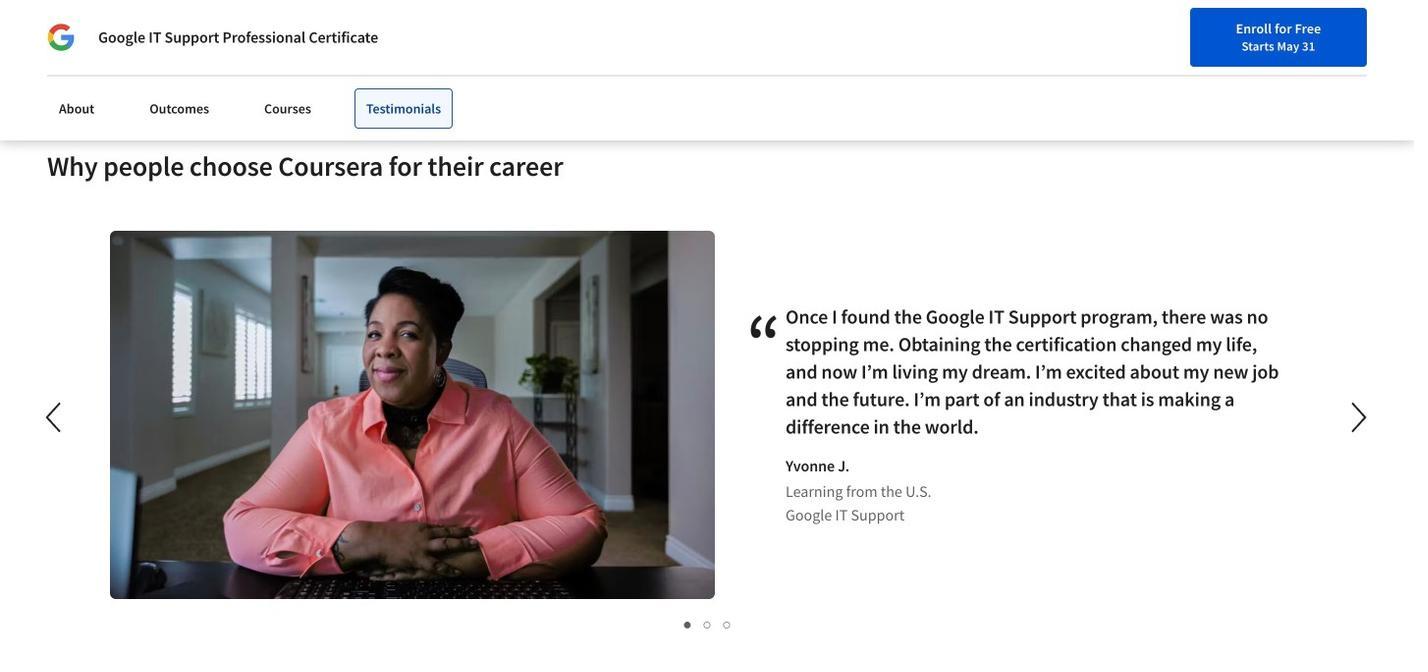 Task type: locate. For each thing, give the bounding box(es) containing it.
coursera image
[[47, 16, 172, 48]]

go to previous testimonial image
[[32, 394, 78, 441]]

go to previous testimonial image
[[46, 403, 61, 433]]

learner yvonne j usa image
[[110, 231, 715, 599]]

google image
[[47, 24, 75, 51]]

None search field
[[300, 10, 777, 54]]



Task type: vqa. For each thing, say whether or not it's contained in the screenshot.
approach in , underscoring our deep commitment to making a positive impact on society while meeting rigorous standards of social and environmental performance, accountability, and transparency, including impact assessments. Our approach to ESG is focused on creating long- term value while demonstrating Coursera's impact on the individuals, institutions, and communities we serve around the world.
no



Task type: describe. For each thing, give the bounding box(es) containing it.
slides element
[[79, 614, 1336, 634]]

go to next testimonial image
[[1337, 394, 1382, 441]]



